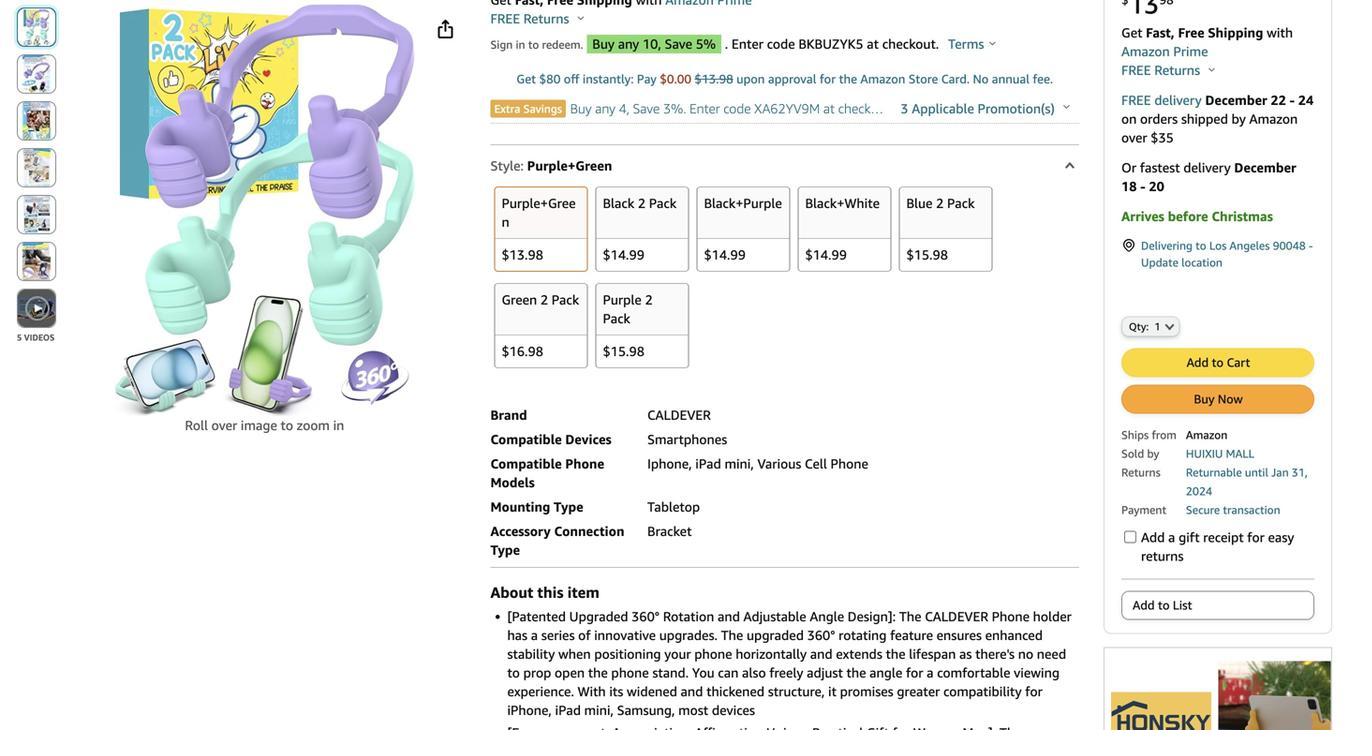 Task type: describe. For each thing, give the bounding box(es) containing it.
Add to Cart submit
[[1123, 349, 1314, 376]]

0 vertical spatial save
[[665, 36, 693, 52]]

upgraded
[[747, 628, 804, 643]]

$0.00
[[660, 72, 692, 86]]

delivery inside free delivery december 22 - 24 on orders shipped by amazon over $35
[[1155, 92, 1202, 108]]

2 for blue
[[937, 195, 944, 211]]

sold
[[1122, 447, 1145, 460]]

orders
[[1141, 111, 1178, 126]]

0 horizontal spatial over
[[211, 418, 237, 433]]

1 vertical spatial any
[[595, 101, 616, 116]]

ships from amazon sold by
[[1122, 428, 1228, 460]]

$14.99 for black 2 pack
[[603, 247, 645, 263]]

31,
[[1292, 466, 1308, 479]]

1 horizontal spatial 360°
[[808, 628, 836, 643]]

.
[[725, 36, 729, 52]]

devices
[[712, 703, 755, 718]]

devices
[[566, 432, 612, 447]]

0 horizontal spatial $13.98
[[502, 247, 544, 263]]

0 vertical spatial ipad
[[696, 456, 722, 472]]

0 horizontal spatial save
[[633, 101, 660, 116]]

rotating
[[839, 628, 887, 643]]

green
[[502, 292, 537, 308]]

viewing
[[1014, 665, 1060, 681]]

videos
[[24, 332, 55, 343]]

3%.
[[664, 101, 686, 116]]

brand
[[491, 407, 528, 423]]

as
[[960, 646, 972, 662]]

1 vertical spatial free
[[1122, 62, 1152, 78]]

1 horizontal spatial a
[[927, 665, 934, 681]]

need
[[1037, 646, 1067, 662]]

1 vertical spatial delivery
[[1184, 160, 1231, 175]]

2 for green
[[541, 292, 548, 308]]

1 vertical spatial and
[[811, 646, 833, 662]]

mini, inside [patented upgraded 360° rotation and adjustable angle design]: the caldever phone holder has a series of innovative upgrades. the upgraded 360° rotating feature ensures enhanced stability when positioning your phone horizontally and extends the lifespan as there's no need to prop open the phone stand. you can also freely adjust the angle for a comfortable viewing experience. with its widened and thickened structure, it promises greater compatibility for iphone, ipad mini, samsung, most devices
[[585, 703, 614, 718]]

1 vertical spatial returns
[[1155, 62, 1201, 78]]

qty:
[[1130, 320, 1149, 333]]

pay
[[637, 72, 657, 86]]

1 horizontal spatial free returns
[[1122, 62, 1204, 78]]

series
[[542, 628, 575, 643]]

for down 'bkbuzyk5'
[[820, 72, 836, 86]]

about this item
[[491, 584, 600, 601]]

until
[[1246, 466, 1269, 479]]

style:
[[491, 158, 524, 173]]

- inside free delivery december 22 - 24 on orders shipped by amazon over $35
[[1290, 92, 1296, 108]]

returns
[[1142, 548, 1184, 564]]

0 horizontal spatial and
[[681, 684, 703, 699]]

for down viewing
[[1026, 684, 1043, 699]]

savings
[[524, 102, 562, 115]]

bkbuzyk5
[[799, 36, 864, 52]]

qty: 1
[[1130, 320, 1161, 333]]

extends
[[836, 646, 883, 662]]

horizontally
[[736, 646, 807, 662]]

item
[[568, 584, 600, 601]]

$15.98 for purple 2 pack
[[603, 344, 645, 359]]

phone inside [patented upgraded 360° rotation and adjustable angle design]: the caldever phone holder has a series of innovative upgrades. the upgraded 360° rotating feature ensures enhanced stability when positioning your phone horizontally and extends the lifespan as there's no need to prop open the phone stand. you can also freely adjust the angle for a comfortable viewing experience. with its widened and thickened structure, it promises greater compatibility for iphone, ipad mini, samsung, most devices
[[992, 609, 1030, 624]]

by inside free delivery december 22 - 24 on orders shipped by amazon over $35
[[1232, 111, 1247, 126]]

its
[[610, 684, 624, 699]]

get fast, free shipping with amazon prime
[[1122, 25, 1294, 59]]

delivering to los angeles 90048 - update location
[[1142, 239, 1314, 269]]

positioning
[[595, 646, 661, 662]]

0 vertical spatial any
[[618, 36, 640, 52]]

connection
[[554, 524, 625, 539]]

blue
[[907, 195, 933, 211]]

compatible phone models
[[491, 456, 605, 490]]

terms
[[949, 36, 985, 52]]

amazon inside the ships from amazon sold by
[[1187, 428, 1228, 441]]

iphone,
[[508, 703, 552, 718]]

0 horizontal spatial code
[[724, 101, 751, 116]]

returnable
[[1187, 466, 1243, 479]]

mounting type
[[491, 499, 584, 515]]

22
[[1271, 92, 1287, 108]]

with
[[1267, 25, 1294, 40]]

bracket
[[648, 524, 692, 539]]

0 vertical spatial free returns button
[[491, 9, 584, 28]]

freely
[[770, 665, 804, 681]]

0 vertical spatial caldever
[[648, 407, 711, 423]]

1 vertical spatial free returns button
[[1122, 61, 1216, 80]]

various
[[758, 456, 802, 472]]

los
[[1210, 239, 1227, 252]]

open
[[555, 665, 585, 681]]

0 vertical spatial enter
[[732, 36, 764, 52]]

angle
[[810, 609, 845, 624]]

purple
[[603, 292, 642, 308]]

cell
[[805, 456, 828, 472]]

0 vertical spatial checkout.
[[883, 36, 940, 52]]

lifespan
[[909, 646, 956, 662]]

promotion(s)
[[978, 101, 1055, 116]]

widened
[[627, 684, 678, 699]]

from
[[1152, 428, 1177, 441]]

0 horizontal spatial in
[[333, 418, 344, 433]]

returnable until jan 31, 2024 button
[[1187, 464, 1308, 498]]

dropdown image
[[1166, 323, 1175, 330]]

pack for purple 2 pack
[[603, 311, 631, 326]]

1 horizontal spatial $13.98
[[695, 72, 734, 86]]

ensures
[[937, 628, 982, 643]]

the down extends
[[847, 665, 867, 681]]

greater
[[897, 684, 941, 699]]

now
[[1218, 392, 1244, 406]]

accessory
[[491, 524, 551, 539]]

over inside free delivery december 22 - 24 on orders shipped by amazon over $35
[[1122, 130, 1148, 145]]

get for get $80 off instantly: pay $0.00 $13.98 upon approval for the amazon store card. no annual fee.
[[517, 72, 536, 86]]

- inside delivering to los angeles 90048 - update location
[[1309, 239, 1314, 252]]

zoom
[[297, 418, 330, 433]]

0 horizontal spatial buy
[[571, 101, 592, 116]]

to inside option
[[1159, 598, 1170, 612]]

xa62yv9m
[[755, 101, 820, 116]]

comfortable
[[938, 665, 1011, 681]]

gift
[[1179, 529, 1200, 545]]

caldever inside [patented upgraded 360° rotation and adjustable angle design]: the caldever phone holder has a series of innovative upgrades. the upgraded 360° rotating feature ensures enhanced stability when positioning your phone horizontally and extends the lifespan as there's no need to prop open the phone stand. you can also freely adjust the angle for a comfortable viewing experience. with its widened and thickened structure, it promises greater compatibility for iphone, ipad mini, samsung, most devices
[[925, 609, 989, 624]]

enhanced
[[986, 628, 1043, 643]]

there's
[[976, 646, 1015, 662]]

no
[[973, 72, 989, 86]]

amazon inside get fast, free shipping with amazon prime
[[1122, 43, 1171, 59]]

$14.99 for black+purple
[[704, 247, 746, 263]]

1 horizontal spatial at
[[867, 36, 879, 52]]

1 vertical spatial the
[[721, 628, 744, 643]]

0 vertical spatial and
[[718, 609, 740, 624]]

to inside [patented upgraded 360° rotation and adjustable angle design]: the caldever phone holder has a series of innovative upgrades. the upgraded 360° rotating feature ensures enhanced stability when positioning your phone horizontally and extends the lifespan as there's no need to prop open the phone stand. you can also freely adjust the angle for a comfortable viewing experience. with its widened and thickened structure, it promises greater compatibility for iphone, ipad mini, samsung, most devices
[[508, 665, 520, 681]]

shipping
[[1209, 25, 1264, 40]]

secure transaction button
[[1187, 501, 1281, 517]]

1
[[1155, 320, 1161, 333]]

2 for purple
[[645, 292, 653, 308]]

$80
[[540, 72, 561, 86]]

the up angle
[[886, 646, 906, 662]]

easy
[[1269, 529, 1295, 545]]

caldever stocking stuffers for women men teens girls: 2 pack cell phone holder thumbs up lazy phone stand cool gadgets funny gift ideas for teenage boys adults wife her mom women gifts for christmas image
[[114, 4, 415, 416]]

1 vertical spatial checkout.
[[839, 101, 893, 116]]

1 vertical spatial a
[[531, 628, 538, 643]]

type inside accessory connection type
[[491, 542, 520, 558]]

0 vertical spatial 360°
[[632, 609, 660, 624]]

to inside sign in to redeem. buy any 10, save 5%
[[528, 38, 539, 51]]

adjust
[[807, 665, 843, 681]]

december 18 - 20
[[1122, 160, 1297, 194]]

promises
[[840, 684, 894, 699]]

phone inside compatible phone models
[[566, 456, 605, 472]]

amazon up 3 at the top right of the page
[[861, 72, 906, 86]]



Task type: locate. For each thing, give the bounding box(es) containing it.
checkout. up store
[[883, 36, 940, 52]]

pack right blue
[[948, 195, 975, 211]]

you
[[693, 665, 715, 681]]

phone up you
[[695, 646, 733, 662]]

arrives before christmas
[[1122, 208, 1274, 224]]

free returns
[[491, 11, 573, 26], [1122, 62, 1204, 78]]

stand.
[[653, 665, 689, 681]]

$14.99
[[603, 247, 645, 263], [704, 247, 746, 263], [806, 247, 847, 263]]

1 horizontal spatial mini,
[[725, 456, 754, 472]]

tabletop
[[648, 499, 700, 515]]

0 horizontal spatial type
[[491, 542, 520, 558]]

1 horizontal spatial the
[[900, 609, 922, 624]]

free delivery link
[[1122, 92, 1202, 108]]

compatible inside compatible phone models
[[491, 456, 562, 472]]

for inside add a gift receipt for easy returns
[[1248, 529, 1265, 545]]

1 horizontal spatial and
[[718, 609, 740, 624]]

0 horizontal spatial any
[[595, 101, 616, 116]]

pack down the "purple"
[[603, 311, 631, 326]]

at right xa62yv9m
[[824, 101, 835, 116]]

enter right 3%.
[[690, 101, 720, 116]]

black+purple
[[704, 195, 782, 211]]

0 vertical spatial phone
[[695, 646, 733, 662]]

iphone,
[[648, 456, 692, 472]]

$35
[[1151, 130, 1174, 145]]

get $80 off instantly: pay $0.00 $13.98 upon approval for the amazon store card. no annual fee.
[[517, 72, 1054, 86]]

0 horizontal spatial free returns button
[[491, 9, 584, 28]]

delivery right fastest
[[1184, 160, 1231, 175]]

add inside "add to list" link
[[1133, 598, 1155, 612]]

popover image right terms
[[990, 41, 996, 45]]

purple+green
[[527, 158, 613, 173]]

amazon up huixiu
[[1187, 428, 1228, 441]]

1 horizontal spatial save
[[665, 36, 693, 52]]

off
[[564, 72, 580, 86]]

[patented upgraded 360° rotation and adjustable angle design]: the caldever phone holder has a series of innovative upgrades. the upgraded 360° rotating feature ensures enhanced stability when positioning your phone horizontally and extends the lifespan as there's no need to prop open the phone stand. you can also freely adjust the angle for a comfortable viewing experience. with its widened and thickened structure, it promises greater compatibility for iphone, ipad mini, samsung, most devices
[[508, 609, 1072, 718]]

0 vertical spatial a
[[1169, 529, 1176, 545]]

1 horizontal spatial any
[[618, 36, 640, 52]]

buy up instantly:
[[593, 36, 615, 52]]

has
[[508, 628, 528, 643]]

to up location
[[1196, 239, 1207, 252]]

delivery up orders
[[1155, 92, 1202, 108]]

n
[[502, 214, 510, 230]]

1 vertical spatial phone
[[612, 665, 649, 681]]

1 horizontal spatial -
[[1290, 92, 1296, 108]]

a inside add a gift receipt for easy returns
[[1169, 529, 1176, 545]]

2 vertical spatial popover image
[[1064, 104, 1070, 109]]

2 horizontal spatial a
[[1169, 529, 1176, 545]]

free returns up "sign"
[[491, 11, 573, 26]]

pack right green
[[552, 292, 580, 308]]

phone
[[566, 456, 605, 472], [831, 456, 869, 472], [992, 609, 1030, 624]]

1 horizontal spatial popover image
[[1064, 104, 1070, 109]]

1 vertical spatial mini,
[[585, 703, 614, 718]]

1 compatible from the top
[[491, 432, 562, 447]]

0 vertical spatial $15.98
[[907, 247, 949, 263]]

0 vertical spatial type
[[554, 499, 584, 515]]

this
[[538, 584, 564, 601]]

free down amazon prime link
[[1122, 62, 1152, 78]]

amazon inside free delivery december 22 - 24 on orders shipped by amazon over $35
[[1250, 111, 1299, 126]]

free returns button down amazon prime link
[[1122, 61, 1216, 80]]

roll over image to zoom in
[[185, 418, 344, 433]]

popover image
[[578, 15, 584, 20]]

1 vertical spatial by
[[1148, 447, 1160, 460]]

to left the cart
[[1213, 355, 1224, 370]]

returnable until jan 31, 2024 payment
[[1122, 466, 1308, 516]]

Add to List radio
[[1122, 591, 1315, 620]]

0 horizontal spatial by
[[1148, 447, 1160, 460]]

a down lifespan
[[927, 665, 934, 681]]

black
[[603, 195, 635, 211]]

0 horizontal spatial a
[[531, 628, 538, 643]]

- right '22'
[[1290, 92, 1296, 108]]

and up most
[[681, 684, 703, 699]]

0 horizontal spatial $15.98
[[603, 344, 645, 359]]

compatible up models
[[491, 456, 562, 472]]

december inside free delivery december 22 - 24 on orders shipped by amazon over $35
[[1206, 92, 1268, 108]]

huixiu
[[1187, 447, 1224, 460]]

popover image down get fast, free shipping with amazon prime
[[1209, 67, 1216, 72]]

delivering to los angeles 90048 - update location link
[[1122, 237, 1315, 271]]

2 vertical spatial add
[[1133, 598, 1155, 612]]

type up connection
[[554, 499, 584, 515]]

3 $14.99 from the left
[[806, 247, 847, 263]]

a
[[1169, 529, 1176, 545], [531, 628, 538, 643], [927, 665, 934, 681]]

1 vertical spatial type
[[491, 542, 520, 558]]

$13.98 down n
[[502, 247, 544, 263]]

no
[[1019, 646, 1034, 662]]

Buy Now submit
[[1123, 386, 1314, 413]]

compatible devices
[[491, 432, 612, 447]]

by
[[1232, 111, 1247, 126], [1148, 447, 1160, 460]]

2 vertical spatial free
[[1122, 92, 1152, 108]]

1 horizontal spatial enter
[[732, 36, 764, 52]]

a right has
[[531, 628, 538, 643]]

free up on
[[1122, 92, 1152, 108]]

compatible for compatible phone models
[[491, 456, 562, 472]]

compatible
[[491, 432, 562, 447], [491, 456, 562, 472]]

list
[[1173, 598, 1193, 612]]

2 horizontal spatial $14.99
[[806, 247, 847, 263]]

over down on
[[1122, 130, 1148, 145]]

- inside december 18 - 20
[[1141, 178, 1146, 194]]

1 vertical spatial get
[[517, 72, 536, 86]]

popover image inside free returns button
[[1209, 67, 1216, 72]]

iphone, ipad mini, various cell phone
[[648, 456, 869, 472]]

get for get fast, free shipping with amazon prime
[[1122, 25, 1143, 40]]

popover image for terms
[[990, 41, 996, 45]]

0 horizontal spatial phone
[[612, 665, 649, 681]]

1 horizontal spatial buy
[[593, 36, 615, 52]]

1 horizontal spatial ipad
[[696, 456, 722, 472]]

the down . enter code bkbuzyk5 at checkout.
[[839, 72, 858, 86]]

the
[[900, 609, 922, 624], [721, 628, 744, 643]]

by right shipped
[[1232, 111, 1247, 126]]

1 horizontal spatial get
[[1122, 25, 1143, 40]]

0 vertical spatial -
[[1290, 92, 1296, 108]]

get left $80
[[517, 72, 536, 86]]

Add a gift receipt for easy returns checkbox
[[1125, 531, 1137, 543]]

- left 20
[[1141, 178, 1146, 194]]

pack right the black
[[649, 195, 677, 211]]

$16.98
[[502, 344, 544, 359]]

0 horizontal spatial -
[[1141, 178, 1146, 194]]

popover image for free returns
[[1209, 67, 1216, 72]]

in right zoom
[[333, 418, 344, 433]]

None submit
[[18, 8, 55, 46], [18, 55, 55, 93], [18, 102, 55, 140], [18, 149, 55, 187], [495, 188, 587, 271], [597, 188, 688, 271], [698, 188, 790, 271], [799, 188, 891, 271], [900, 188, 992, 271], [18, 196, 55, 233], [18, 243, 55, 280], [495, 284, 587, 367], [597, 284, 688, 367], [18, 290, 55, 327], [18, 8, 55, 46], [18, 55, 55, 93], [18, 102, 55, 140], [18, 149, 55, 187], [495, 188, 587, 271], [597, 188, 688, 271], [698, 188, 790, 271], [799, 188, 891, 271], [900, 188, 992, 271], [18, 196, 55, 233], [18, 243, 55, 280], [495, 284, 587, 367], [597, 284, 688, 367], [18, 290, 55, 327]]

stability
[[508, 646, 555, 662]]

0 horizontal spatial 360°
[[632, 609, 660, 624]]

1 vertical spatial in
[[333, 418, 344, 433]]

purple+gree n
[[502, 195, 576, 230]]

green 2 pack
[[502, 292, 580, 308]]

1 vertical spatial compatible
[[491, 456, 562, 472]]

add for add a gift receipt for easy returns
[[1142, 529, 1166, 545]]

phone up enhanced
[[992, 609, 1030, 624]]

1 $14.99 from the left
[[603, 247, 645, 263]]

0 vertical spatial free returns
[[491, 11, 573, 26]]

to left redeem.
[[528, 38, 539, 51]]

free returns button up redeem.
[[491, 9, 584, 28]]

1 horizontal spatial free returns button
[[1122, 61, 1216, 80]]

redeem.
[[542, 38, 584, 51]]

returns down sold
[[1122, 466, 1161, 479]]

design]:
[[848, 609, 896, 624]]

mini,
[[725, 456, 754, 472], [585, 703, 614, 718]]

0 horizontal spatial caldever
[[648, 407, 711, 423]]

0 vertical spatial december
[[1206, 92, 1268, 108]]

add for add to cart
[[1187, 355, 1209, 370]]

ipad down "with"
[[555, 703, 581, 718]]

0 horizontal spatial popover image
[[990, 41, 996, 45]]

returns inside huixiu mall returns
[[1122, 466, 1161, 479]]

payment
[[1122, 503, 1167, 516]]

1 vertical spatial december
[[1235, 160, 1297, 175]]

add inside add a gift receipt for easy returns
[[1142, 529, 1166, 545]]

2 for black
[[638, 195, 646, 211]]

pack for blue 2 pack
[[948, 195, 975, 211]]

1 vertical spatial over
[[211, 418, 237, 433]]

0 vertical spatial popover image
[[990, 41, 996, 45]]

$14.99 down black+purple
[[704, 247, 746, 263]]

$15.98 down blue
[[907, 247, 949, 263]]

1 horizontal spatial by
[[1232, 111, 1247, 126]]

1 vertical spatial ipad
[[555, 703, 581, 718]]

the up feature
[[900, 609, 922, 624]]

the up can
[[721, 628, 744, 643]]

get inside get fast, free shipping with amazon prime
[[1122, 25, 1143, 40]]

0 horizontal spatial free returns
[[491, 11, 573, 26]]

december
[[1206, 92, 1268, 108], [1235, 160, 1297, 175]]

purple 2 pack
[[603, 292, 653, 326]]

1 vertical spatial $15.98
[[603, 344, 645, 359]]

2 right the "purple"
[[645, 292, 653, 308]]

amazon down '22'
[[1250, 111, 1299, 126]]

1 vertical spatial code
[[724, 101, 751, 116]]

enter right .
[[732, 36, 764, 52]]

free inside free delivery december 22 - 24 on orders shipped by amazon over $35
[[1122, 92, 1152, 108]]

pack for green 2 pack
[[552, 292, 580, 308]]

upgraded
[[570, 609, 629, 624]]

0 vertical spatial code
[[767, 36, 796, 52]]

2 vertical spatial buy
[[1195, 392, 1215, 406]]

[patented
[[508, 609, 566, 624]]

popover image inside terms button
[[990, 41, 996, 45]]

2 horizontal spatial -
[[1309, 239, 1314, 252]]

to left zoom
[[281, 418, 293, 433]]

caldever up smartphones at bottom
[[648, 407, 711, 423]]

2 horizontal spatial popover image
[[1209, 67, 1216, 72]]

1 vertical spatial add
[[1142, 529, 1166, 545]]

0 vertical spatial over
[[1122, 130, 1148, 145]]

0 vertical spatial get
[[1122, 25, 1143, 40]]

returns down amazon prime link
[[1155, 62, 1201, 78]]

fastest
[[1141, 160, 1181, 175]]

the up "with"
[[588, 665, 608, 681]]

0 vertical spatial add
[[1187, 355, 1209, 370]]

experience.
[[508, 684, 574, 699]]

20
[[1150, 178, 1165, 194]]

1 horizontal spatial phone
[[831, 456, 869, 472]]

2 vertical spatial a
[[927, 665, 934, 681]]

and up "adjust" at the bottom right of the page
[[811, 646, 833, 662]]

caldever up ensures
[[925, 609, 989, 624]]

for
[[820, 72, 836, 86], [1248, 529, 1265, 545], [906, 665, 924, 681], [1026, 684, 1043, 699]]

any left the 4, on the top left of the page
[[595, 101, 616, 116]]

buy now
[[1195, 392, 1244, 406]]

purple+gree
[[502, 195, 576, 211]]

5
[[17, 332, 22, 343]]

annual
[[992, 72, 1030, 86]]

phone right 'cell'
[[831, 456, 869, 472]]

angle
[[870, 665, 903, 681]]

at right 'bkbuzyk5'
[[867, 36, 879, 52]]

code down the upon
[[724, 101, 751, 116]]

popover image right promotion(s)
[[1064, 104, 1070, 109]]

0 vertical spatial returns
[[524, 11, 569, 26]]

1 vertical spatial 360°
[[808, 628, 836, 643]]

over right roll
[[211, 418, 237, 433]]

5%
[[696, 36, 716, 52]]

to inside delivering to los angeles 90048 - update location
[[1196, 239, 1207, 252]]

- right 90048
[[1309, 239, 1314, 252]]

add up returns
[[1142, 529, 1166, 545]]

0 horizontal spatial $14.99
[[603, 247, 645, 263]]

1 vertical spatial caldever
[[925, 609, 989, 624]]

360° up innovative
[[632, 609, 660, 624]]

$15.98 for blue 2 pack
[[907, 247, 949, 263]]

returns
[[524, 11, 569, 26], [1155, 62, 1201, 78], [1122, 466, 1161, 479]]

to left list in the right bottom of the page
[[1159, 598, 1170, 612]]

popover image
[[990, 41, 996, 45], [1209, 67, 1216, 72], [1064, 104, 1070, 109]]

2 compatible from the top
[[491, 456, 562, 472]]

secure transaction
[[1187, 503, 1281, 516]]

1 horizontal spatial code
[[767, 36, 796, 52]]

save
[[665, 36, 693, 52], [633, 101, 660, 116]]

amazon
[[1122, 43, 1171, 59], [861, 72, 906, 86], [1250, 111, 1299, 126], [1187, 428, 1228, 441]]

in inside sign in to redeem. buy any 10, save 5%
[[516, 38, 526, 51]]

360°
[[632, 609, 660, 624], [808, 628, 836, 643]]

huixiu mall returns
[[1122, 447, 1255, 479]]

buy down off
[[571, 101, 592, 116]]

amazon prime link
[[1122, 43, 1209, 59]]

$13.98 down '5%'
[[695, 72, 734, 86]]

approval
[[769, 72, 817, 86]]

0 vertical spatial buy
[[593, 36, 615, 52]]

compatible down brand
[[491, 432, 562, 447]]

2 vertical spatial -
[[1309, 239, 1314, 252]]

2 right green
[[541, 292, 548, 308]]

$14.99 up the "purple"
[[603, 247, 645, 263]]

add left list in the right bottom of the page
[[1133, 598, 1155, 612]]

december up shipped
[[1206, 92, 1268, 108]]

mall
[[1227, 447, 1255, 460]]

free delivery december 22 - 24 on orders shipped by amazon over $35
[[1122, 92, 1314, 145]]

any left 10,
[[618, 36, 640, 52]]

1 vertical spatial at
[[824, 101, 835, 116]]

secure
[[1187, 503, 1221, 516]]

free returns down amazon prime link
[[1122, 62, 1204, 78]]

fast,
[[1147, 25, 1175, 40]]

delivery
[[1155, 92, 1202, 108], [1184, 160, 1231, 175]]

mini, left various
[[725, 456, 754, 472]]

0 horizontal spatial get
[[517, 72, 536, 86]]

december inside december 18 - 20
[[1235, 160, 1297, 175]]

$13.98
[[695, 72, 734, 86], [502, 247, 544, 263]]

mini, down "with"
[[585, 703, 614, 718]]

by inside the ships from amazon sold by
[[1148, 447, 1160, 460]]

add for add to list
[[1133, 598, 1155, 612]]

for up greater
[[906, 665, 924, 681]]

free returns button
[[491, 9, 584, 28], [1122, 61, 1216, 80]]

add to cart
[[1187, 355, 1251, 370]]

0 vertical spatial the
[[900, 609, 922, 624]]

december up christmas
[[1235, 160, 1297, 175]]

2 vertical spatial and
[[681, 684, 703, 699]]

2 right blue
[[937, 195, 944, 211]]

2 horizontal spatial phone
[[992, 609, 1030, 624]]

to left prop
[[508, 665, 520, 681]]

and right rotation
[[718, 609, 740, 624]]

in right "sign"
[[516, 38, 526, 51]]

1 vertical spatial save
[[633, 101, 660, 116]]

sign in to redeem. buy any 10, save 5%
[[491, 36, 716, 52]]

pack for black 2 pack
[[649, 195, 677, 211]]

2 right the black
[[638, 195, 646, 211]]

1 horizontal spatial phone
[[695, 646, 733, 662]]

1 horizontal spatial type
[[554, 499, 584, 515]]

code up the get $80 off instantly: pay $0.00 $13.98 upon approval for the amazon store card. no annual fee.
[[767, 36, 796, 52]]

compatible for compatible devices
[[491, 432, 562, 447]]

2 $14.99 from the left
[[704, 247, 746, 263]]

christmas
[[1212, 208, 1274, 224]]

get left "fast,"
[[1122, 25, 1143, 40]]

add left the cart
[[1187, 355, 1209, 370]]

save right the 4, on the top left of the page
[[633, 101, 660, 116]]

selected style is purple+green. tap to collapse. element
[[491, 145, 1080, 184]]

2 vertical spatial returns
[[1122, 466, 1161, 479]]

pack inside purple 2 pack
[[603, 311, 631, 326]]

save right 10,
[[665, 36, 693, 52]]

phone down devices
[[566, 456, 605, 472]]

accessory connection type
[[491, 524, 625, 558]]

0 vertical spatial free
[[491, 11, 520, 26]]

0 horizontal spatial the
[[721, 628, 744, 643]]

$14.99 for black+white
[[806, 247, 847, 263]]

0 horizontal spatial mini,
[[585, 703, 614, 718]]

roll
[[185, 418, 208, 433]]

0 vertical spatial mini,
[[725, 456, 754, 472]]

it
[[829, 684, 837, 699]]

checkout. left 3 at the top right of the page
[[839, 101, 893, 116]]

cart
[[1227, 355, 1251, 370]]

0 vertical spatial at
[[867, 36, 879, 52]]

1 horizontal spatial in
[[516, 38, 526, 51]]

360° down the angle
[[808, 628, 836, 643]]

for left easy at the bottom right
[[1248, 529, 1265, 545]]

by right sold
[[1148, 447, 1160, 460]]

a left "gift"
[[1169, 529, 1176, 545]]

free up "sign"
[[491, 11, 520, 26]]

$14.99 down black+white
[[806, 247, 847, 263]]

2 inside purple 2 pack
[[645, 292, 653, 308]]

black+white
[[806, 195, 880, 211]]

blue 2 pack
[[907, 195, 975, 211]]

2 horizontal spatial buy
[[1195, 392, 1215, 406]]

. enter code bkbuzyk5 at checkout.
[[725, 36, 943, 52]]

any
[[618, 36, 640, 52], [595, 101, 616, 116]]

$15.98 down purple 2 pack
[[603, 344, 645, 359]]

amazon down "fast,"
[[1122, 43, 1171, 59]]

0 horizontal spatial enter
[[690, 101, 720, 116]]

buy left now
[[1195, 392, 1215, 406]]

about
[[491, 584, 534, 601]]

add to list
[[1133, 598, 1193, 612]]

ipad inside [patented upgraded 360° rotation and adjustable angle design]: the caldever phone holder has a series of innovative upgrades. the upgraded 360° rotating feature ensures enhanced stability when positioning your phone horizontally and extends the lifespan as there's no need to prop open the phone stand. you can also freely adjust the angle for a comfortable viewing experience. with its widened and thickened structure, it promises greater compatibility for iphone, ipad mini, samsung, most devices
[[555, 703, 581, 718]]

ipad down smartphones at bottom
[[696, 456, 722, 472]]



Task type: vqa. For each thing, say whether or not it's contained in the screenshot.
the right All
no



